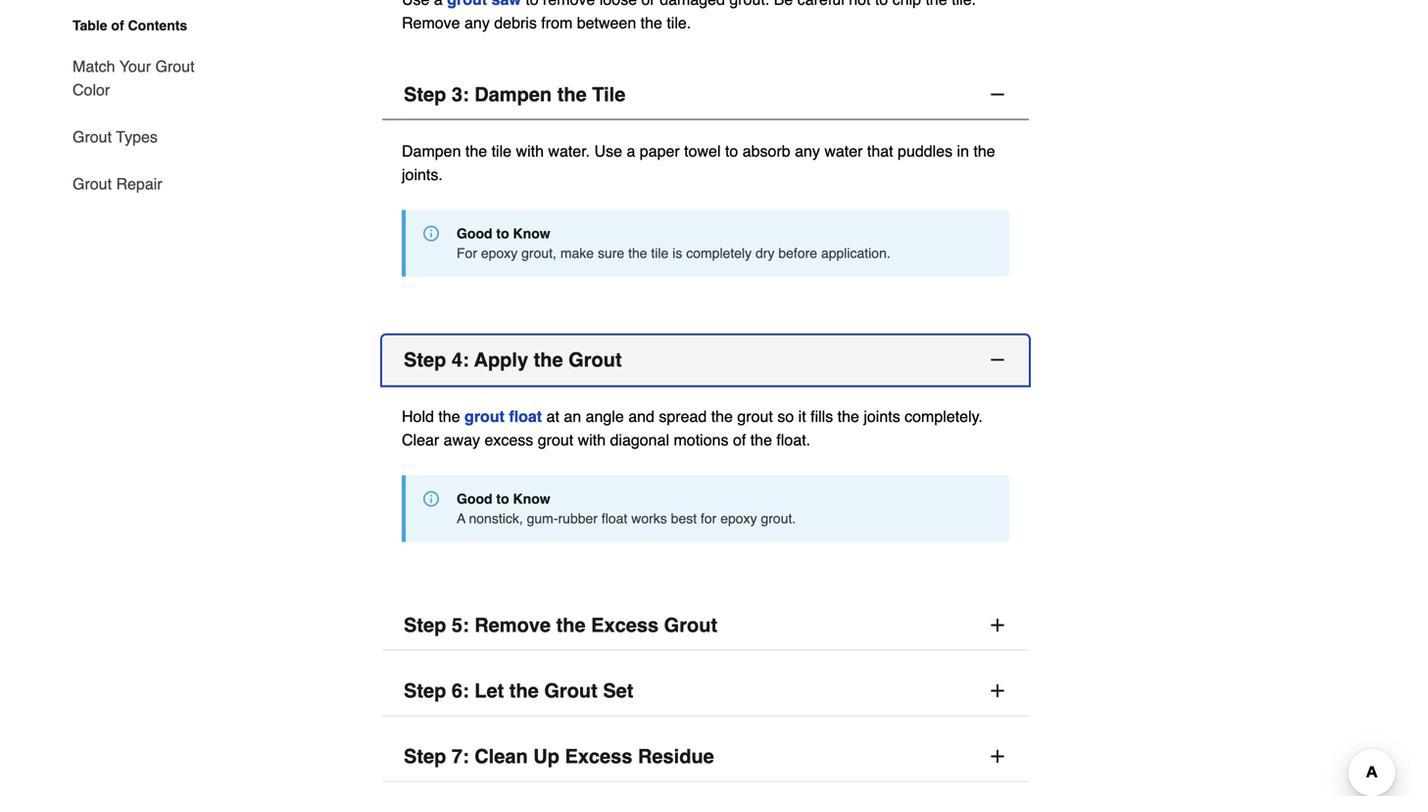 Task type: describe. For each thing, give the bounding box(es) containing it.
it
[[799, 408, 806, 426]]

0 horizontal spatial float
[[509, 408, 542, 426]]

repair
[[116, 175, 162, 193]]

up
[[534, 746, 560, 768]]

remove inside step 5: remove the excess grout button
[[475, 614, 551, 637]]

dampen the tile with water. use a paper towel to absorb any water that puddles in the joints.
[[402, 142, 996, 184]]

angle
[[586, 408, 624, 426]]

float.
[[777, 431, 811, 449]]

motions
[[674, 431, 729, 449]]

plus image
[[988, 682, 1008, 701]]

step 4: apply the grout button
[[382, 335, 1029, 385]]

the down or on the top left of page
[[641, 13, 663, 32]]

grout up step 6: let the grout set button
[[664, 614, 718, 637]]

chip
[[893, 0, 921, 8]]

debris
[[494, 13, 537, 32]]

the inside 'button'
[[557, 83, 587, 106]]

types
[[116, 128, 158, 146]]

good to know a nonstick, gum-rubber float works best for epoxy grout.
[[457, 491, 796, 527]]

or
[[642, 0, 656, 8]]

works
[[631, 511, 667, 527]]

table of contents element
[[57, 16, 204, 196]]

know for apply
[[513, 491, 551, 507]]

step 7: clean up excess residue
[[404, 746, 714, 768]]

absorb
[[743, 142, 791, 160]]

fills
[[811, 408, 833, 426]]

table of contents
[[73, 18, 187, 33]]

step 6: let the grout set button
[[382, 667, 1029, 717]]

that
[[867, 142, 894, 160]]

minus image for step 4: apply the grout
[[988, 350, 1008, 370]]

nonstick,
[[469, 511, 523, 527]]

good to know for epoxy grout, make sure the tile is completely dry before application.
[[457, 226, 891, 261]]

remove
[[543, 0, 595, 8]]

5:
[[452, 614, 469, 637]]

2 horizontal spatial grout
[[738, 408, 773, 426]]

plus image for step 7: clean up excess residue
[[988, 747, 1008, 767]]

match your grout color link
[[73, 43, 204, 114]]

grout float link
[[465, 408, 542, 426]]

application.
[[821, 245, 891, 261]]

step for step 5: remove the excess grout
[[404, 614, 446, 637]]

grout repair
[[73, 175, 162, 193]]

remove inside to remove loose or damaged grout. be careful not to chip the tile. remove any debris from between the tile.
[[402, 13, 460, 32]]

joints.
[[402, 165, 443, 184]]

to inside good to know a nonstick, gum-rubber float works best for epoxy grout.
[[496, 491, 509, 507]]

to inside dampen the tile with water. use a paper towel to absorb any water that puddles in the joints.
[[725, 142, 738, 160]]

match your grout color
[[73, 57, 195, 99]]

clean
[[475, 746, 528, 768]]

paper
[[640, 142, 680, 160]]

table
[[73, 18, 107, 33]]

plus image for step 5: remove the excess grout
[[988, 616, 1008, 635]]

completely
[[686, 245, 752, 261]]

with inside dampen the tile with water. use a paper towel to absorb any water that puddles in the joints.
[[516, 142, 544, 160]]

joints
[[864, 408, 901, 426]]

water
[[825, 142, 863, 160]]

best
[[671, 511, 697, 527]]

let
[[475, 680, 504, 703]]

step 5: remove the excess grout
[[404, 614, 718, 637]]

completely.
[[905, 408, 983, 426]]

not
[[849, 0, 871, 8]]

before
[[779, 245, 818, 261]]

for
[[457, 245, 477, 261]]

good for dampen
[[457, 226, 493, 241]]

make
[[561, 245, 594, 261]]

dampen inside dampen the tile with water. use a paper towel to absorb any water that puddles in the joints.
[[402, 142, 461, 160]]

between
[[577, 13, 636, 32]]

of inside the at an angle and spread the grout so it fills the joints completely. clear away excess grout with diagonal motions of the float.
[[733, 431, 746, 449]]

use
[[595, 142, 622, 160]]

step 5: remove the excess grout button
[[382, 601, 1029, 651]]

the down 3:
[[466, 142, 487, 160]]

step for step 3: dampen the tile
[[404, 83, 446, 106]]

excess for the
[[591, 614, 659, 637]]

be
[[774, 0, 793, 8]]

loose
[[600, 0, 637, 8]]

puddles
[[898, 142, 953, 160]]

tile inside dampen the tile with water. use a paper towel to absorb any water that puddles in the joints.
[[492, 142, 512, 160]]

know for dampen
[[513, 226, 551, 241]]

dry
[[756, 245, 775, 261]]

step for step 7: clean up excess residue
[[404, 746, 446, 768]]



Task type: locate. For each thing, give the bounding box(es) containing it.
1 good from the top
[[457, 226, 493, 241]]

plus image inside "step 7: clean up excess residue" button
[[988, 747, 1008, 767]]

any left debris
[[465, 13, 490, 32]]

an
[[564, 408, 581, 426]]

grout right your
[[155, 57, 195, 75]]

know inside good to know a nonstick, gum-rubber float works best for epoxy grout.
[[513, 491, 551, 507]]

1 horizontal spatial of
[[733, 431, 746, 449]]

away
[[444, 431, 480, 449]]

0 vertical spatial excess
[[591, 614, 659, 637]]

1 vertical spatial of
[[733, 431, 746, 449]]

grout down at
[[538, 431, 574, 449]]

step
[[404, 83, 446, 106], [404, 349, 446, 371], [404, 614, 446, 637], [404, 680, 446, 703], [404, 746, 446, 768]]

any
[[465, 13, 490, 32], [795, 142, 820, 160]]

0 vertical spatial dampen
[[475, 83, 552, 106]]

know inside good to know for epoxy grout, make sure the tile is completely dry before application.
[[513, 226, 551, 241]]

the left float.
[[751, 431, 772, 449]]

careful
[[798, 0, 845, 8]]

in
[[957, 142, 969, 160]]

grout left repair
[[73, 175, 112, 193]]

set
[[603, 680, 634, 703]]

good inside good to know a nonstick, gum-rubber float works best for epoxy grout.
[[457, 491, 493, 507]]

excess up the set
[[591, 614, 659, 637]]

0 horizontal spatial tile
[[492, 142, 512, 160]]

4:
[[452, 349, 469, 371]]

0 vertical spatial minus image
[[988, 85, 1008, 104]]

0 vertical spatial grout.
[[730, 0, 770, 8]]

your
[[119, 57, 151, 75]]

the right in
[[974, 142, 996, 160]]

plus image
[[988, 616, 1008, 635], [988, 747, 1008, 767]]

2 minus image from the top
[[988, 350, 1008, 370]]

towel
[[684, 142, 721, 160]]

from
[[541, 13, 573, 32]]

1 vertical spatial info image
[[423, 491, 439, 507]]

step left 6:
[[404, 680, 446, 703]]

0 vertical spatial info image
[[423, 226, 439, 241]]

diagonal
[[610, 431, 670, 449]]

1 vertical spatial epoxy
[[721, 511, 757, 527]]

rubber
[[558, 511, 598, 527]]

grout types link
[[73, 114, 158, 161]]

to remove loose or damaged grout. be careful not to chip the tile. remove any debris from between the tile.
[[402, 0, 976, 32]]

minus image inside step 3: dampen the tile 'button'
[[988, 85, 1008, 104]]

1 vertical spatial tile.
[[667, 13, 691, 32]]

2 good from the top
[[457, 491, 493, 507]]

spread
[[659, 408, 707, 426]]

0 vertical spatial know
[[513, 226, 551, 241]]

step 3: dampen the tile
[[404, 83, 626, 106]]

1 plus image from the top
[[988, 616, 1008, 635]]

3 step from the top
[[404, 614, 446, 637]]

0 vertical spatial of
[[111, 18, 124, 33]]

the right fills
[[838, 408, 860, 426]]

the
[[926, 0, 948, 8], [641, 13, 663, 32], [557, 83, 587, 106], [466, 142, 487, 160], [974, 142, 996, 160], [628, 245, 648, 261], [534, 349, 563, 371], [439, 408, 460, 426], [711, 408, 733, 426], [838, 408, 860, 426], [751, 431, 772, 449], [556, 614, 586, 637], [510, 680, 539, 703]]

know up "gum-"
[[513, 491, 551, 507]]

dampen right 3:
[[475, 83, 552, 106]]

1 vertical spatial float
[[602, 511, 628, 527]]

minus image inside step 4: apply the grout button
[[988, 350, 1008, 370]]

float inside good to know a nonstick, gum-rubber float works best for epoxy grout.
[[602, 511, 628, 527]]

4 step from the top
[[404, 680, 446, 703]]

1 horizontal spatial tile
[[651, 245, 669, 261]]

the up step 6: let the grout set
[[556, 614, 586, 637]]

hold
[[402, 408, 434, 426]]

1 horizontal spatial dampen
[[475, 83, 552, 106]]

6:
[[452, 680, 469, 703]]

0 vertical spatial epoxy
[[481, 245, 518, 261]]

grout up away
[[465, 408, 505, 426]]

any inside to remove loose or damaged grout. be careful not to chip the tile. remove any debris from between the tile.
[[465, 13, 490, 32]]

the inside good to know for epoxy grout, make sure the tile is completely dry before application.
[[628, 245, 648, 261]]

excess for up
[[565, 746, 633, 768]]

step 3: dampen the tile button
[[382, 70, 1029, 120]]

0 vertical spatial tile
[[492, 142, 512, 160]]

0 horizontal spatial epoxy
[[481, 245, 518, 261]]

float left at
[[509, 408, 542, 426]]

match
[[73, 57, 115, 75]]

1 vertical spatial dampen
[[402, 142, 461, 160]]

epoxy inside good to know a nonstick, gum-rubber float works best for epoxy grout.
[[721, 511, 757, 527]]

excess right 'up'
[[565, 746, 633, 768]]

know up grout,
[[513, 226, 551, 241]]

step 7: clean up excess residue button
[[382, 733, 1029, 782]]

1 step from the top
[[404, 83, 446, 106]]

and
[[629, 408, 655, 426]]

a
[[457, 511, 466, 527]]

the up motions
[[711, 408, 733, 426]]

the right sure
[[628, 245, 648, 261]]

grout.
[[730, 0, 770, 8], [761, 511, 796, 527]]

1 vertical spatial excess
[[565, 746, 633, 768]]

3:
[[452, 83, 469, 106]]

1 horizontal spatial epoxy
[[721, 511, 757, 527]]

0 horizontal spatial of
[[111, 18, 124, 33]]

0 horizontal spatial grout
[[465, 408, 505, 426]]

info image down "joints."
[[423, 226, 439, 241]]

with inside the at an angle and spread the grout so it fills the joints completely. clear away excess grout with diagonal motions of the float.
[[578, 431, 606, 449]]

1 horizontal spatial with
[[578, 431, 606, 449]]

1 vertical spatial minus image
[[988, 350, 1008, 370]]

1 vertical spatial any
[[795, 142, 820, 160]]

remove right 5:
[[475, 614, 551, 637]]

with left 'water.' at the top of the page
[[516, 142, 544, 160]]

sure
[[598, 245, 625, 261]]

of right motions
[[733, 431, 746, 449]]

minus image
[[988, 85, 1008, 104], [988, 350, 1008, 370]]

0 horizontal spatial any
[[465, 13, 490, 32]]

float left works
[[602, 511, 628, 527]]

plus image down plus icon
[[988, 747, 1008, 767]]

grout. inside to remove loose or damaged grout. be careful not to chip the tile. remove any debris from between the tile.
[[730, 0, 770, 8]]

5 step from the top
[[404, 746, 446, 768]]

step for step 6: let the grout set
[[404, 680, 446, 703]]

the right let
[[510, 680, 539, 703]]

0 horizontal spatial dampen
[[402, 142, 461, 160]]

2 info image from the top
[[423, 491, 439, 507]]

grout
[[465, 408, 505, 426], [738, 408, 773, 426], [538, 431, 574, 449]]

tile inside good to know for epoxy grout, make sure the tile is completely dry before application.
[[651, 245, 669, 261]]

2 plus image from the top
[[988, 747, 1008, 767]]

grout left the set
[[544, 680, 598, 703]]

0 vertical spatial with
[[516, 142, 544, 160]]

clear
[[402, 431, 439, 449]]

step 4: apply the grout
[[404, 349, 622, 371]]

step left 7:
[[404, 746, 446, 768]]

excess
[[591, 614, 659, 637], [565, 746, 633, 768]]

so
[[778, 408, 794, 426]]

plus image inside step 5: remove the excess grout button
[[988, 616, 1008, 635]]

the left tile
[[557, 83, 587, 106]]

remove up 3:
[[402, 13, 460, 32]]

damaged
[[660, 0, 725, 8]]

0 vertical spatial tile.
[[952, 0, 976, 8]]

0 vertical spatial good
[[457, 226, 493, 241]]

good up a
[[457, 491, 493, 507]]

1 horizontal spatial remove
[[475, 614, 551, 637]]

at
[[547, 408, 560, 426]]

grout repair link
[[73, 161, 162, 196]]

any inside dampen the tile with water. use a paper towel to absorb any water that puddles in the joints.
[[795, 142, 820, 160]]

good up for
[[457, 226, 493, 241]]

tile
[[592, 83, 626, 106]]

1 minus image from the top
[[988, 85, 1008, 104]]

1 vertical spatial plus image
[[988, 747, 1008, 767]]

water.
[[548, 142, 590, 160]]

for
[[701, 511, 717, 527]]

1 know from the top
[[513, 226, 551, 241]]

color
[[73, 81, 110, 99]]

good inside good to know for epoxy grout, make sure the tile is completely dry before application.
[[457, 226, 493, 241]]

any left water
[[795, 142, 820, 160]]

1 horizontal spatial any
[[795, 142, 820, 160]]

dampen up "joints."
[[402, 142, 461, 160]]

0 horizontal spatial tile.
[[667, 13, 691, 32]]

the right chip
[[926, 0, 948, 8]]

grout. inside good to know a nonstick, gum-rubber float works best for epoxy grout.
[[761, 511, 796, 527]]

grout,
[[522, 245, 557, 261]]

step 6: let the grout set
[[404, 680, 634, 703]]

gum-
[[527, 511, 558, 527]]

residue
[[638, 746, 714, 768]]

epoxy inside good to know for epoxy grout, make sure the tile is completely dry before application.
[[481, 245, 518, 261]]

grout inside 'match your grout color'
[[155, 57, 195, 75]]

tile. down damaged
[[667, 13, 691, 32]]

grout. left be
[[730, 0, 770, 8]]

is
[[673, 245, 683, 261]]

info image for 4:
[[423, 491, 439, 507]]

step for step 4: apply the grout
[[404, 349, 446, 371]]

tile left is
[[651, 245, 669, 261]]

2 know from the top
[[513, 491, 551, 507]]

the right apply
[[534, 349, 563, 371]]

good for apply
[[457, 491, 493, 507]]

float
[[509, 408, 542, 426], [602, 511, 628, 527]]

tile. right chip
[[952, 0, 976, 8]]

at an angle and spread the grout so it fills the joints completely. clear away excess grout with diagonal motions of the float.
[[402, 408, 983, 449]]

1 horizontal spatial grout
[[538, 431, 574, 449]]

1 vertical spatial good
[[457, 491, 493, 507]]

grout
[[155, 57, 195, 75], [73, 128, 112, 146], [73, 175, 112, 193], [569, 349, 622, 371], [664, 614, 718, 637], [544, 680, 598, 703]]

epoxy
[[481, 245, 518, 261], [721, 511, 757, 527]]

a
[[627, 142, 636, 160]]

step left 4: at the left of the page
[[404, 349, 446, 371]]

1 vertical spatial with
[[578, 431, 606, 449]]

1 horizontal spatial float
[[602, 511, 628, 527]]

good
[[457, 226, 493, 241], [457, 491, 493, 507]]

grout left types
[[73, 128, 112, 146]]

grout inside "link"
[[73, 128, 112, 146]]

1 vertical spatial grout.
[[761, 511, 796, 527]]

1 horizontal spatial tile.
[[952, 0, 976, 8]]

7:
[[452, 746, 469, 768]]

tile down step 3: dampen the tile
[[492, 142, 512, 160]]

dampen
[[475, 83, 552, 106], [402, 142, 461, 160]]

1 vertical spatial remove
[[475, 614, 551, 637]]

the up away
[[439, 408, 460, 426]]

2 step from the top
[[404, 349, 446, 371]]

step left 3:
[[404, 83, 446, 106]]

grout up angle
[[569, 349, 622, 371]]

plus image up plus icon
[[988, 616, 1008, 635]]

0 vertical spatial remove
[[402, 13, 460, 32]]

0 vertical spatial any
[[465, 13, 490, 32]]

to
[[526, 0, 539, 8], [875, 0, 888, 8], [725, 142, 738, 160], [496, 226, 509, 241], [496, 491, 509, 507]]

grout. right for
[[761, 511, 796, 527]]

0 horizontal spatial remove
[[402, 13, 460, 32]]

step inside 'button'
[[404, 83, 446, 106]]

info image for 3:
[[423, 226, 439, 241]]

grout left so
[[738, 408, 773, 426]]

1 vertical spatial tile
[[651, 245, 669, 261]]

dampen inside 'button'
[[475, 83, 552, 106]]

to inside good to know for epoxy grout, make sure the tile is completely dry before application.
[[496, 226, 509, 241]]

minus image for step 3: dampen the tile
[[988, 85, 1008, 104]]

tile
[[492, 142, 512, 160], [651, 245, 669, 261]]

contents
[[128, 18, 187, 33]]

0 horizontal spatial with
[[516, 142, 544, 160]]

with
[[516, 142, 544, 160], [578, 431, 606, 449]]

0 vertical spatial float
[[509, 408, 542, 426]]

excess
[[485, 431, 534, 449]]

apply
[[474, 349, 528, 371]]

0 vertical spatial plus image
[[988, 616, 1008, 635]]

tile.
[[952, 0, 976, 8], [667, 13, 691, 32]]

grout types
[[73, 128, 158, 146]]

info image
[[423, 226, 439, 241], [423, 491, 439, 507]]

step left 5:
[[404, 614, 446, 637]]

hold the grout float
[[402, 408, 542, 426]]

with down angle
[[578, 431, 606, 449]]

info image down clear
[[423, 491, 439, 507]]

1 vertical spatial know
[[513, 491, 551, 507]]

of right 'table'
[[111, 18, 124, 33]]

1 info image from the top
[[423, 226, 439, 241]]



Task type: vqa. For each thing, say whether or not it's contained in the screenshot.
FROM
yes



